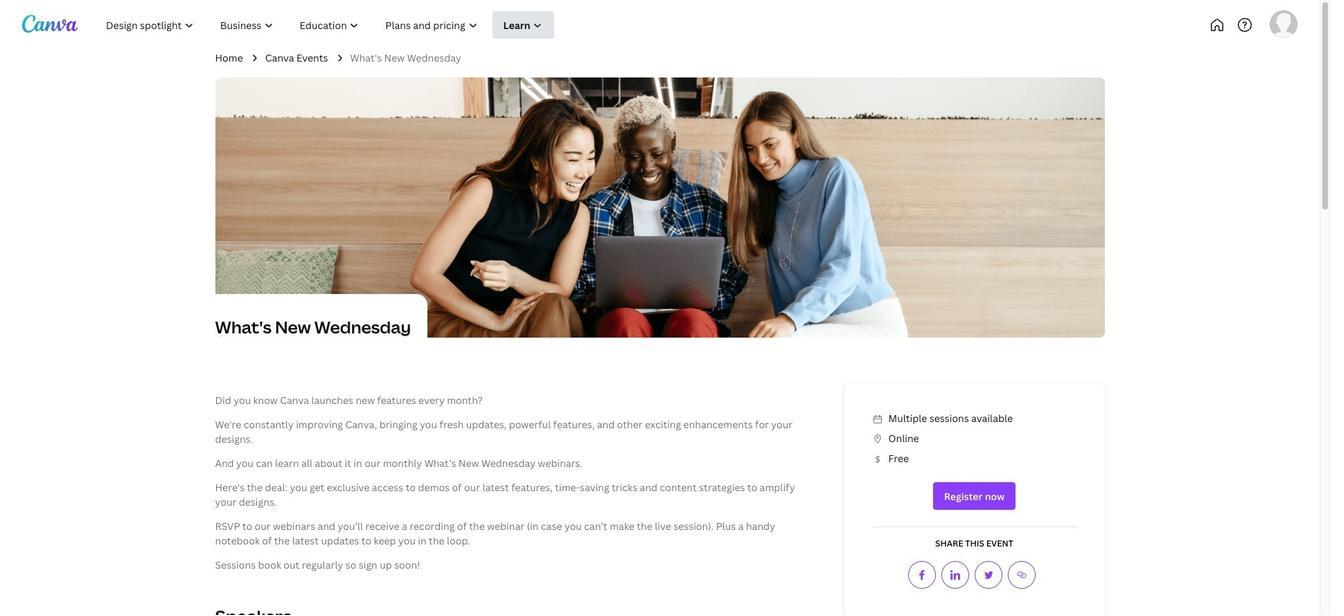 Task type: locate. For each thing, give the bounding box(es) containing it.
top level navigation element
[[94, 11, 601, 39]]



Task type: vqa. For each thing, say whether or not it's contained in the screenshot.
Top level navigation element
yes



